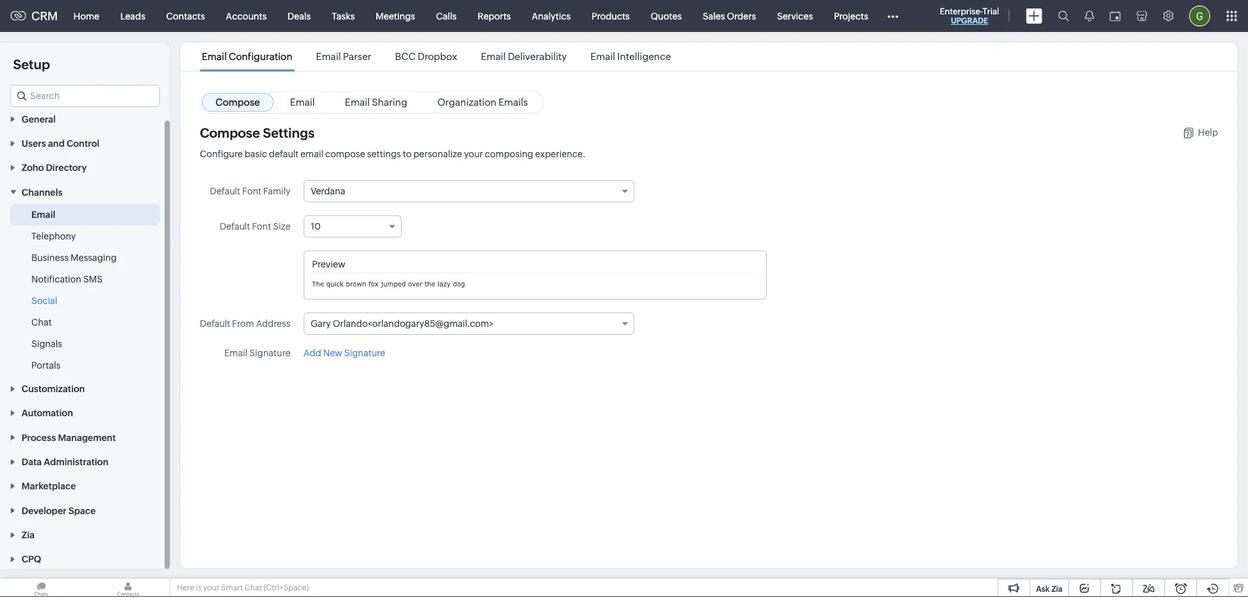 Task type: vqa. For each thing, say whether or not it's contained in the screenshot.
2nd the register from the bottom
no



Task type: describe. For each thing, give the bounding box(es) containing it.
channels button
[[0, 180, 170, 204]]

email inside channels region
[[31, 209, 55, 220]]

compose for compose settings
[[200, 125, 260, 140]]

data administration
[[22, 457, 109, 468]]

contacts
[[166, 11, 205, 21]]

developer space
[[22, 506, 96, 516]]

email link inside channels region
[[31, 208, 55, 221]]

control
[[67, 138, 100, 149]]

portals
[[31, 360, 61, 371]]

search element
[[1051, 0, 1077, 32]]

sales
[[703, 11, 725, 21]]

ask zia
[[1037, 585, 1063, 594]]

deals link
[[277, 0, 321, 32]]

bcc
[[395, 51, 416, 62]]

font for family
[[242, 186, 262, 197]]

compose link
[[202, 93, 274, 112]]

email sharing
[[345, 96, 407, 108]]

create menu image
[[1027, 8, 1043, 24]]

process
[[22, 433, 56, 443]]

the
[[425, 280, 435, 288]]

chat inside channels region
[[31, 317, 52, 328]]

emails
[[499, 96, 528, 108]]

gary orlando<orlandogary85@gmail.com>
[[311, 319, 494, 329]]

administration
[[44, 457, 109, 468]]

create menu element
[[1019, 0, 1051, 32]]

Gary Orlando<orlandogary85@gmail.com> field
[[304, 313, 635, 335]]

services
[[777, 11, 813, 21]]

email for email intelligence
[[591, 51, 616, 62]]

address
[[256, 319, 291, 329]]

signals link
[[31, 337, 62, 350]]

smart
[[221, 584, 243, 593]]

lazy
[[438, 280, 451, 288]]

customization
[[22, 384, 85, 394]]

email parser link
[[314, 51, 374, 62]]

default font family
[[210, 186, 291, 197]]

here is your smart chat (ctrl+space)
[[177, 584, 309, 593]]

jumped
[[381, 280, 406, 288]]

setup
[[13, 57, 50, 72]]

list containing email configuration
[[190, 42, 683, 71]]

accounts link
[[216, 0, 277, 32]]

products
[[592, 11, 630, 21]]

zoho directory
[[22, 163, 87, 173]]

profile element
[[1182, 0, 1219, 32]]

telephony
[[31, 231, 76, 241]]

social
[[31, 296, 57, 306]]

settings
[[367, 149, 401, 159]]

default from address
[[200, 319, 291, 329]]

calendar image
[[1110, 11, 1121, 21]]

verdana
[[311, 186, 345, 197]]

sales orders
[[703, 11, 756, 21]]

signals element
[[1077, 0, 1102, 32]]

ask
[[1037, 585, 1050, 594]]

organization emails
[[438, 96, 528, 108]]

trial
[[983, 6, 1000, 16]]

add new signature
[[304, 348, 386, 359]]

from
[[232, 319, 254, 329]]

business messaging link
[[31, 251, 117, 264]]

automation
[[22, 408, 73, 419]]

1 vertical spatial chat
[[245, 584, 262, 593]]

configure basic default email compose settings to personalize your composing experience.
[[200, 149, 586, 159]]

font for size
[[252, 222, 271, 232]]

default for default from address
[[200, 319, 230, 329]]

email sharing link
[[331, 93, 421, 112]]

tasks
[[332, 11, 355, 21]]

notification sms link
[[31, 273, 103, 286]]

2 signature from the left
[[344, 348, 386, 359]]

general button
[[0, 107, 170, 131]]

here
[[177, 584, 194, 593]]

compose for compose
[[216, 96, 260, 108]]

10
[[311, 222, 321, 232]]

projects
[[834, 11, 869, 21]]

marketplace button
[[0, 474, 170, 499]]

bcc dropbox
[[395, 51, 457, 62]]

and
[[48, 138, 65, 149]]

contacts link
[[156, 0, 216, 32]]

Verdana field
[[304, 180, 635, 203]]

marketplace
[[22, 482, 76, 492]]

composing
[[485, 149, 534, 159]]

zia button
[[0, 523, 170, 547]]

products link
[[581, 0, 641, 32]]

telephony link
[[31, 230, 76, 243]]

default font size
[[220, 222, 291, 232]]

chats image
[[0, 580, 82, 598]]

compose
[[325, 149, 365, 159]]

bcc dropbox link
[[393, 51, 459, 62]]

home link
[[63, 0, 110, 32]]

general
[[22, 114, 56, 124]]

default
[[269, 149, 299, 159]]

email for email parser
[[316, 51, 341, 62]]

upgrade
[[951, 16, 989, 25]]

to
[[403, 149, 412, 159]]

users and control
[[22, 138, 100, 149]]

data
[[22, 457, 42, 468]]

process management
[[22, 433, 116, 443]]

users and control button
[[0, 131, 170, 155]]

signals
[[31, 339, 62, 349]]

orders
[[727, 11, 756, 21]]

social link
[[31, 294, 57, 307]]

developer
[[22, 506, 67, 516]]



Task type: locate. For each thing, give the bounding box(es) containing it.
email for topmost email 'link'
[[290, 96, 315, 108]]

default
[[210, 186, 240, 197], [220, 222, 250, 232], [200, 319, 230, 329]]

email for email signature
[[224, 348, 248, 359]]

meetings link
[[365, 0, 426, 32]]

email down channels
[[31, 209, 55, 220]]

size
[[273, 222, 291, 232]]

your
[[464, 149, 483, 159], [203, 584, 220, 593]]

email left intelligence
[[591, 51, 616, 62]]

notification
[[31, 274, 81, 284]]

email left sharing at the left of page
[[345, 96, 370, 108]]

accounts
[[226, 11, 267, 21]]

font left size
[[252, 222, 271, 232]]

your left composing
[[464, 149, 483, 159]]

channels region
[[0, 204, 170, 377]]

0 vertical spatial zia
[[22, 530, 35, 541]]

1 horizontal spatial zia
[[1052, 585, 1063, 594]]

10 field
[[304, 216, 402, 238]]

0 vertical spatial font
[[242, 186, 262, 197]]

None field
[[10, 85, 160, 107]]

Other Modules field
[[879, 6, 907, 26]]

(ctrl+space)
[[264, 584, 309, 593]]

email link up settings
[[276, 93, 329, 112]]

0 vertical spatial your
[[464, 149, 483, 159]]

reports link
[[467, 0, 522, 32]]

dog
[[453, 280, 465, 288]]

0 horizontal spatial your
[[203, 584, 220, 593]]

business messaging
[[31, 252, 117, 263]]

zoho
[[22, 163, 44, 173]]

1 vertical spatial font
[[252, 222, 271, 232]]

1 vertical spatial default
[[220, 222, 250, 232]]

default down configure
[[210, 186, 240, 197]]

email left parser
[[316, 51, 341, 62]]

email intelligence link
[[589, 51, 673, 62]]

default for default font family
[[210, 186, 240, 197]]

1 horizontal spatial email link
[[276, 93, 329, 112]]

compose up compose settings
[[216, 96, 260, 108]]

signals image
[[1085, 10, 1094, 22]]

basic
[[245, 149, 267, 159]]

email for email deliverability
[[481, 51, 506, 62]]

sms
[[83, 274, 103, 284]]

quotes
[[651, 11, 682, 21]]

reports
[[478, 11, 511, 21]]

list
[[190, 42, 683, 71]]

over
[[408, 280, 423, 288]]

sharing
[[372, 96, 407, 108]]

1 vertical spatial your
[[203, 584, 220, 593]]

email
[[202, 51, 227, 62], [316, 51, 341, 62], [481, 51, 506, 62], [591, 51, 616, 62], [290, 96, 315, 108], [345, 96, 370, 108], [31, 209, 55, 220], [224, 348, 248, 359]]

developer space button
[[0, 499, 170, 523]]

notification sms
[[31, 274, 103, 284]]

organization
[[438, 96, 497, 108]]

chat link
[[31, 316, 52, 329]]

projects link
[[824, 0, 879, 32]]

signature down address
[[249, 348, 291, 359]]

profile image
[[1190, 6, 1211, 26]]

deals
[[288, 11, 311, 21]]

new
[[323, 348, 342, 359]]

business
[[31, 252, 69, 263]]

0 vertical spatial default
[[210, 186, 240, 197]]

preview
[[312, 259, 346, 270]]

email link
[[276, 93, 329, 112], [31, 208, 55, 221]]

configure
[[200, 149, 243, 159]]

portals link
[[31, 359, 61, 372]]

help
[[1199, 127, 1219, 138]]

quotes link
[[641, 0, 693, 32]]

0 vertical spatial email link
[[276, 93, 329, 112]]

experience.
[[535, 149, 586, 159]]

your right is
[[203, 584, 220, 593]]

contacts image
[[87, 580, 169, 598]]

default down default font family
[[220, 222, 250, 232]]

organization emails link
[[424, 93, 542, 112]]

Search text field
[[10, 86, 159, 107]]

1 horizontal spatial chat
[[245, 584, 262, 593]]

customization button
[[0, 377, 170, 401]]

messaging
[[71, 252, 117, 263]]

crm link
[[10, 9, 58, 23]]

channels
[[22, 187, 63, 198]]

the quick brown fox jumped over the lazy dog
[[312, 280, 465, 288]]

email configuration link
[[200, 51, 295, 62]]

analytics
[[532, 11, 571, 21]]

email for email sharing
[[345, 96, 370, 108]]

email left configuration
[[202, 51, 227, 62]]

1 horizontal spatial your
[[464, 149, 483, 159]]

analytics link
[[522, 0, 581, 32]]

zia up cpq
[[22, 530, 35, 541]]

email configuration
[[202, 51, 293, 62]]

quick
[[327, 280, 344, 288]]

0 horizontal spatial zia
[[22, 530, 35, 541]]

0 vertical spatial chat
[[31, 317, 52, 328]]

compose inside compose 'link'
[[216, 96, 260, 108]]

email for email configuration
[[202, 51, 227, 62]]

0 horizontal spatial signature
[[249, 348, 291, 359]]

email up settings
[[290, 96, 315, 108]]

0 horizontal spatial email link
[[31, 208, 55, 221]]

family
[[263, 186, 291, 197]]

compose
[[216, 96, 260, 108], [200, 125, 260, 140]]

compose settings
[[200, 125, 315, 140]]

zoho directory button
[[0, 155, 170, 180]]

default for default font size
[[220, 222, 250, 232]]

email down from
[[224, 348, 248, 359]]

deliverability
[[508, 51, 567, 62]]

0 horizontal spatial chat
[[31, 317, 52, 328]]

data administration button
[[0, 450, 170, 474]]

cpq button
[[0, 547, 170, 572]]

zia
[[22, 530, 35, 541], [1052, 585, 1063, 594]]

2 vertical spatial default
[[200, 319, 230, 329]]

settings
[[263, 125, 315, 140]]

1 vertical spatial zia
[[1052, 585, 1063, 594]]

parser
[[343, 51, 372, 62]]

font left family
[[242, 186, 262, 197]]

1 vertical spatial email link
[[31, 208, 55, 221]]

add
[[304, 348, 321, 359]]

zia right 'ask' on the right
[[1052, 585, 1063, 594]]

meetings
[[376, 11, 415, 21]]

dropbox
[[418, 51, 457, 62]]

calls
[[436, 11, 457, 21]]

signature right new on the left of the page
[[344, 348, 386, 359]]

compose up configure
[[200, 125, 260, 140]]

chat down social link
[[31, 317, 52, 328]]

personalize
[[414, 149, 462, 159]]

default left from
[[200, 319, 230, 329]]

1 vertical spatial compose
[[200, 125, 260, 140]]

1 horizontal spatial signature
[[344, 348, 386, 359]]

zia inside dropdown button
[[22, 530, 35, 541]]

search image
[[1059, 10, 1070, 22]]

email inside 'link'
[[290, 96, 315, 108]]

brown
[[346, 280, 366, 288]]

email parser
[[316, 51, 372, 62]]

fox
[[369, 280, 379, 288]]

leads
[[120, 11, 145, 21]]

configuration
[[229, 51, 293, 62]]

0 vertical spatial compose
[[216, 96, 260, 108]]

space
[[69, 506, 96, 516]]

email deliverability link
[[479, 51, 569, 62]]

cpq
[[22, 555, 41, 565]]

1 signature from the left
[[249, 348, 291, 359]]

email down "reports" link on the left top of the page
[[481, 51, 506, 62]]

email link down channels
[[31, 208, 55, 221]]

chat right smart
[[245, 584, 262, 593]]



